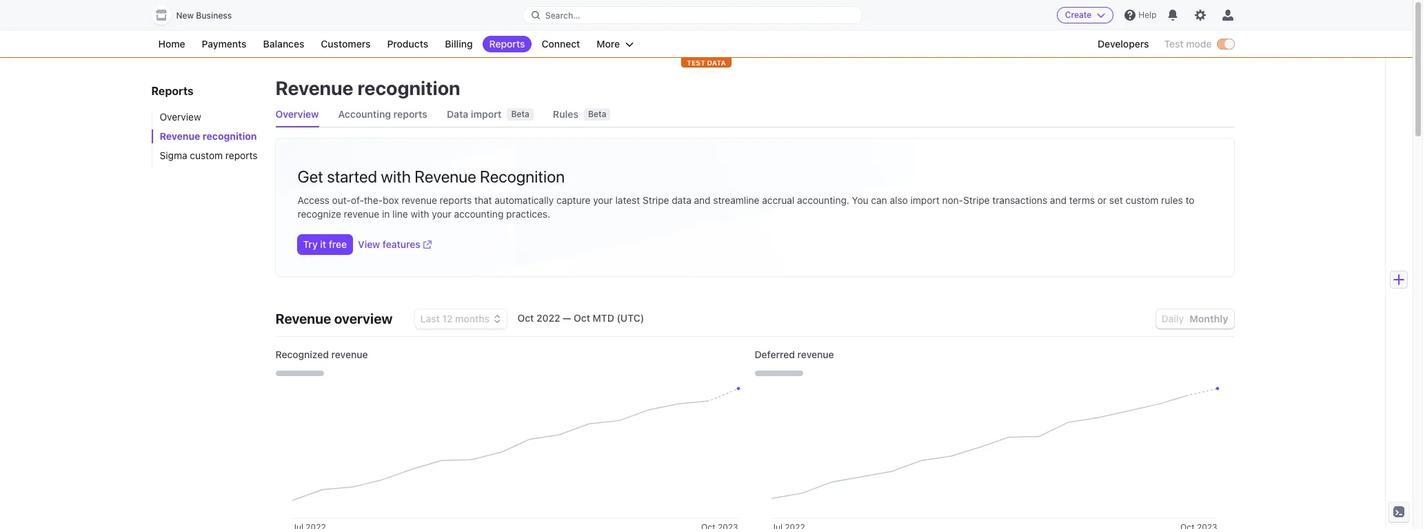 Task type: describe. For each thing, give the bounding box(es) containing it.
revenue recognition inside revenue recognition link
[[160, 130, 257, 142]]

it
[[320, 239, 326, 250]]

access out-of-the-box revenue reports that automatically capture your latest stripe data and streamline accrual accounting. you can also import non-stripe transactions and terms or set custom rules to recognize revenue in line with your accounting practices.
[[298, 195, 1195, 220]]

get started with revenue recognition
[[298, 167, 565, 186]]

test mode
[[1165, 38, 1212, 50]]

or
[[1098, 195, 1107, 206]]

connect link
[[535, 36, 587, 52]]

access
[[298, 195, 330, 206]]

0 vertical spatial your
[[593, 195, 613, 206]]

billing
[[445, 38, 473, 50]]

import inside 'access out-of-the-box revenue reports that automatically capture your latest stripe data and streamline accrual accounting. you can also import non-stripe transactions and terms or set custom rules to recognize revenue in line with your accounting practices.'
[[911, 195, 940, 206]]

line
[[393, 208, 408, 220]]

rules
[[1162, 195, 1184, 206]]

more button
[[590, 36, 641, 52]]

Search… text field
[[523, 7, 862, 24]]

revenue recognition link
[[151, 130, 262, 143]]

in
[[382, 208, 390, 220]]

try it free button
[[298, 235, 353, 255]]

data
[[707, 59, 726, 67]]

oct 2022 — oct mtd (utc)
[[518, 312, 644, 324]]

recognition inside revenue recognition link
[[203, 130, 257, 142]]

revenue down of-
[[344, 208, 380, 220]]

to
[[1186, 195, 1195, 206]]

(utc)
[[617, 312, 644, 324]]

test
[[687, 59, 706, 67]]

new business
[[176, 10, 232, 21]]

help button
[[1120, 4, 1163, 26]]

custom inside 'access out-of-the-box revenue reports that automatically capture your latest stripe data and streamline accrual accounting. you can also import non-stripe transactions and terms or set custom rules to recognize revenue in line with your accounting practices.'
[[1126, 195, 1159, 206]]

test data
[[687, 59, 726, 67]]

revenue down balances link
[[276, 77, 354, 99]]

terms
[[1070, 195, 1095, 206]]

recognize
[[298, 208, 341, 220]]

set
[[1110, 195, 1124, 206]]

billing link
[[438, 36, 480, 52]]

streamline
[[714, 195, 760, 206]]

business
[[196, 10, 232, 21]]

automatically
[[495, 195, 554, 206]]

0 horizontal spatial your
[[432, 208, 452, 220]]

products link
[[380, 36, 435, 52]]

2 and from the left
[[1051, 195, 1067, 206]]

0 horizontal spatial custom
[[190, 150, 223, 161]]

products
[[387, 38, 429, 50]]

reports link
[[483, 36, 532, 52]]

started
[[327, 167, 377, 186]]

reports inside tab list
[[394, 108, 428, 120]]

0 vertical spatial revenue recognition
[[276, 77, 461, 99]]

create
[[1066, 10, 1092, 20]]

mtd
[[593, 312, 615, 324]]

out-
[[332, 195, 351, 206]]

latest
[[616, 195, 640, 206]]

recognized revenue
[[276, 349, 368, 361]]

import inside tab list
[[471, 108, 502, 120]]

features
[[383, 239, 421, 250]]

accounting reports
[[338, 108, 428, 120]]

1 stripe from the left
[[643, 195, 669, 206]]

2 stripe from the left
[[964, 195, 990, 206]]

payments link
[[195, 36, 254, 52]]

that
[[475, 195, 492, 206]]

accounting
[[454, 208, 504, 220]]

accounting
[[338, 108, 391, 120]]

new
[[176, 10, 194, 21]]

reports inside 'access out-of-the-box revenue reports that automatically capture your latest stripe data and streamline accrual accounting. you can also import non-stripe transactions and terms or set custom rules to recognize revenue in line with your accounting practices.'
[[440, 195, 472, 206]]

1 and from the left
[[694, 195, 711, 206]]

0 vertical spatial recognition
[[358, 77, 461, 99]]

overview
[[334, 311, 393, 327]]

monthly button
[[1190, 313, 1229, 325]]

monthly
[[1190, 313, 1229, 325]]

box
[[383, 195, 399, 206]]

of-
[[351, 195, 364, 206]]

sigma custom reports
[[160, 150, 258, 161]]

view features
[[358, 239, 421, 250]]

test
[[1165, 38, 1184, 50]]

home
[[158, 38, 185, 50]]

reports inside reports link
[[489, 38, 525, 50]]

revenue up that
[[415, 167, 477, 186]]

try
[[303, 239, 318, 250]]

capture
[[557, 195, 591, 206]]

0 horizontal spatial reports
[[226, 150, 258, 161]]

payments
[[202, 38, 247, 50]]

rules
[[553, 108, 579, 120]]

daily monthly
[[1162, 313, 1229, 325]]

data
[[447, 108, 469, 120]]

2022
[[537, 312, 561, 324]]



Task type: vqa. For each thing, say whether or not it's contained in the screenshot.
for inside the Successful payments Receive a notification for every successful payment.
no



Task type: locate. For each thing, give the bounding box(es) containing it.
2 figure from the left
[[772, 390, 1218, 519]]

free
[[329, 239, 347, 250]]

developers link
[[1091, 36, 1157, 52]]

figure
[[292, 390, 738, 519], [772, 390, 1218, 519]]

1 beta from the left
[[511, 109, 530, 119]]

revenue up the sigma
[[160, 130, 200, 142]]

1 horizontal spatial recognition
[[358, 77, 461, 99]]

overview link for reports
[[151, 110, 262, 124]]

1 horizontal spatial import
[[911, 195, 940, 206]]

import right also
[[911, 195, 940, 206]]

revenue up recognized
[[276, 311, 331, 327]]

customers link
[[314, 36, 378, 52]]

transactions
[[993, 195, 1048, 206]]

get
[[298, 167, 323, 186]]

help
[[1139, 10, 1157, 20]]

import
[[471, 108, 502, 120], [911, 195, 940, 206]]

recognized
[[276, 349, 329, 361]]

recognition up sigma custom reports
[[203, 130, 257, 142]]

beta for data import
[[511, 109, 530, 119]]

1 vertical spatial revenue recognition
[[160, 130, 257, 142]]

sigma
[[160, 150, 187, 161]]

2 beta from the left
[[588, 109, 607, 119]]

oct left '2022'
[[518, 312, 534, 324]]

overview
[[276, 108, 319, 120], [160, 111, 201, 123]]

overview inside tab list
[[276, 108, 319, 120]]

0 vertical spatial with
[[381, 167, 411, 186]]

can
[[872, 195, 888, 206]]

Search… search field
[[523, 7, 862, 24]]

—
[[563, 312, 571, 324]]

1 vertical spatial custom
[[1126, 195, 1159, 206]]

view features link
[[358, 238, 432, 252]]

0 vertical spatial reports
[[489, 38, 525, 50]]

practices.
[[506, 208, 551, 220]]

1 figure from the left
[[292, 390, 738, 519]]

daily
[[1162, 313, 1185, 325]]

import right data
[[471, 108, 502, 120]]

oct right —
[[574, 312, 590, 324]]

1 horizontal spatial your
[[593, 195, 613, 206]]

revenue recognition
[[276, 77, 461, 99], [160, 130, 257, 142]]

0 horizontal spatial import
[[471, 108, 502, 120]]

overview for revenue recognition
[[276, 108, 319, 120]]

with
[[381, 167, 411, 186], [411, 208, 429, 220]]

custom right the set
[[1126, 195, 1159, 206]]

1 horizontal spatial revenue recognition
[[276, 77, 461, 99]]

revenue down overview
[[332, 349, 368, 361]]

1 vertical spatial your
[[432, 208, 452, 220]]

also
[[890, 195, 908, 206]]

revenue overview
[[276, 311, 393, 327]]

your
[[593, 195, 613, 206], [432, 208, 452, 220]]

search…
[[546, 10, 580, 20]]

new business button
[[151, 6, 246, 25]]

2 horizontal spatial reports
[[440, 195, 472, 206]]

stripe left "data"
[[643, 195, 669, 206]]

overview link up get
[[276, 102, 319, 127]]

revenue
[[276, 77, 354, 99], [160, 130, 200, 142], [415, 167, 477, 186], [276, 311, 331, 327]]

deferred revenue
[[755, 349, 834, 361]]

overview up get
[[276, 108, 319, 120]]

accounting.
[[798, 195, 850, 206]]

recognition
[[358, 77, 461, 99], [203, 130, 257, 142]]

stripe left transactions
[[964, 195, 990, 206]]

1 vertical spatial import
[[911, 195, 940, 206]]

1 horizontal spatial custom
[[1126, 195, 1159, 206]]

more
[[597, 38, 620, 50]]

1 horizontal spatial and
[[1051, 195, 1067, 206]]

0 horizontal spatial reports
[[151, 85, 194, 97]]

developers
[[1098, 38, 1150, 50]]

revenue recognition up sigma custom reports
[[160, 130, 257, 142]]

daily button
[[1162, 313, 1185, 325]]

overview up revenue recognition link
[[160, 111, 201, 123]]

1 horizontal spatial beta
[[588, 109, 607, 119]]

view
[[358, 239, 380, 250]]

tab list containing overview
[[276, 102, 1234, 128]]

reports right accounting
[[394, 108, 428, 120]]

reports up accounting
[[440, 195, 472, 206]]

accrual
[[762, 195, 795, 206]]

data
[[672, 195, 692, 206]]

and right "data"
[[694, 195, 711, 206]]

beta left rules
[[511, 109, 530, 119]]

beta for rules
[[588, 109, 607, 119]]

connect
[[542, 38, 580, 50]]

2 vertical spatial reports
[[440, 195, 472, 206]]

with up 'box' at the top left of the page
[[381, 167, 411, 186]]

reports right the billing
[[489, 38, 525, 50]]

with right line in the left of the page
[[411, 208, 429, 220]]

1 horizontal spatial reports
[[489, 38, 525, 50]]

customers
[[321, 38, 371, 50]]

overview link
[[276, 102, 319, 127], [151, 110, 262, 124]]

0 horizontal spatial revenue recognition
[[160, 130, 257, 142]]

1 horizontal spatial overview
[[276, 108, 319, 120]]

0 horizontal spatial and
[[694, 195, 711, 206]]

oct
[[518, 312, 534, 324], [574, 312, 590, 324]]

deferred
[[755, 349, 795, 361]]

overview for reports
[[160, 111, 201, 123]]

0 horizontal spatial oct
[[518, 312, 534, 324]]

accounting reports link
[[338, 102, 428, 127]]

0 horizontal spatial beta
[[511, 109, 530, 119]]

1 horizontal spatial oct
[[574, 312, 590, 324]]

1 vertical spatial with
[[411, 208, 429, 220]]

beta
[[511, 109, 530, 119], [588, 109, 607, 119]]

you
[[852, 195, 869, 206]]

mode
[[1187, 38, 1212, 50]]

1 horizontal spatial overview link
[[276, 102, 319, 127]]

0 vertical spatial import
[[471, 108, 502, 120]]

beta right rules
[[588, 109, 607, 119]]

try it free
[[303, 239, 347, 250]]

balances
[[263, 38, 305, 50]]

1 vertical spatial reports
[[226, 150, 258, 161]]

1 vertical spatial reports
[[151, 85, 194, 97]]

reports down revenue recognition link
[[226, 150, 258, 161]]

revenue up line in the left of the page
[[402, 195, 437, 206]]

0 horizontal spatial figure
[[292, 390, 738, 519]]

reports down home link
[[151, 85, 194, 97]]

the-
[[364, 195, 383, 206]]

revenue
[[402, 195, 437, 206], [344, 208, 380, 220], [332, 349, 368, 361], [798, 349, 834, 361]]

recognition up accounting reports
[[358, 77, 461, 99]]

2 oct from the left
[[574, 312, 590, 324]]

sigma custom reports link
[[151, 149, 262, 163]]

figure for deferred revenue
[[772, 390, 1218, 519]]

0 horizontal spatial stripe
[[643, 195, 669, 206]]

overview link for revenue recognition
[[276, 102, 319, 127]]

data import
[[447, 108, 502, 120]]

create button
[[1057, 7, 1114, 23]]

revenue right deferred
[[798, 349, 834, 361]]

stripe
[[643, 195, 669, 206], [964, 195, 990, 206]]

0 horizontal spatial overview link
[[151, 110, 262, 124]]

and left 'terms'
[[1051, 195, 1067, 206]]

non-
[[943, 195, 964, 206]]

home link
[[151, 36, 192, 52]]

1 horizontal spatial reports
[[394, 108, 428, 120]]

revenue recognition up accounting
[[276, 77, 461, 99]]

balances link
[[256, 36, 311, 52]]

0 horizontal spatial recognition
[[203, 130, 257, 142]]

0 vertical spatial custom
[[190, 150, 223, 161]]

overview link up revenue recognition link
[[151, 110, 262, 124]]

0 horizontal spatial overview
[[160, 111, 201, 123]]

1 horizontal spatial figure
[[772, 390, 1218, 519]]

reports
[[394, 108, 428, 120], [226, 150, 258, 161], [440, 195, 472, 206]]

1 horizontal spatial stripe
[[964, 195, 990, 206]]

your left accounting
[[432, 208, 452, 220]]

0 vertical spatial reports
[[394, 108, 428, 120]]

custom
[[190, 150, 223, 161], [1126, 195, 1159, 206]]

your left latest at left
[[593, 195, 613, 206]]

recognition
[[480, 167, 565, 186]]

1 vertical spatial recognition
[[203, 130, 257, 142]]

figure for recognized revenue
[[292, 390, 738, 519]]

1 oct from the left
[[518, 312, 534, 324]]

tab list
[[276, 102, 1234, 128]]

custom down revenue recognition link
[[190, 150, 223, 161]]

with inside 'access out-of-the-box revenue reports that automatically capture your latest stripe data and streamline accrual accounting. you can also import non-stripe transactions and terms or set custom rules to recognize revenue in line with your accounting practices.'
[[411, 208, 429, 220]]



